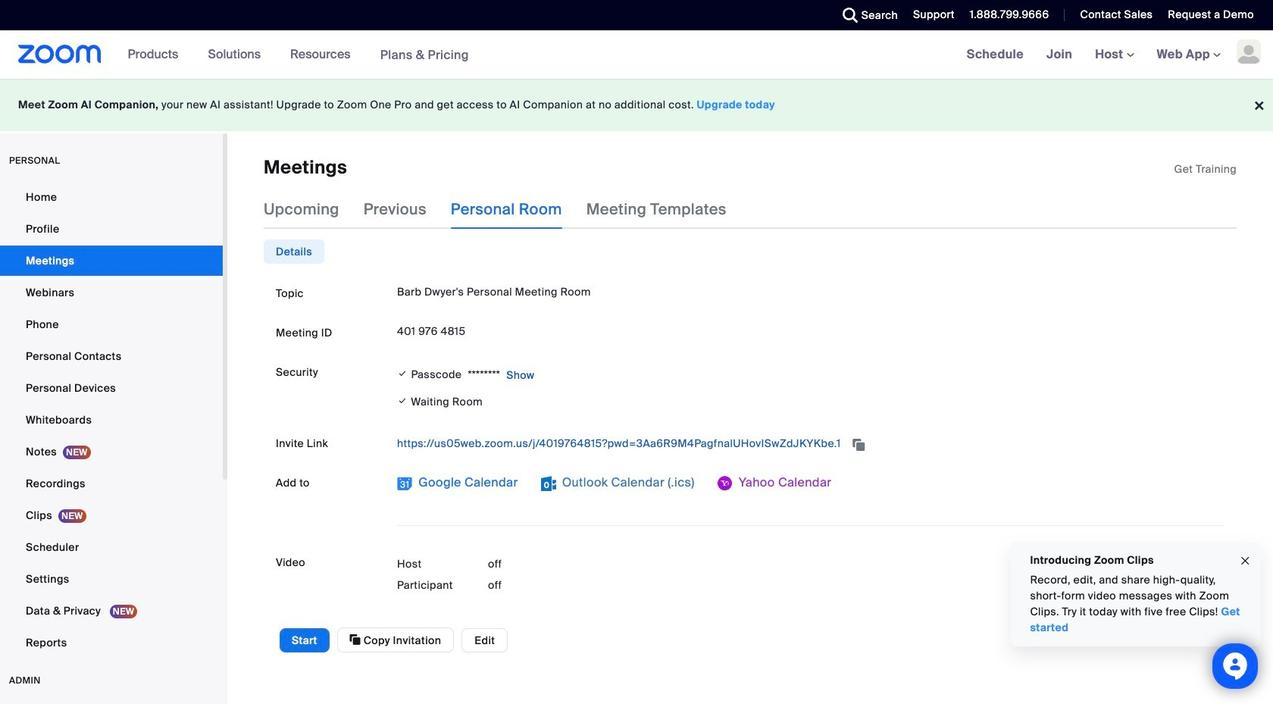 Task type: describe. For each thing, give the bounding box(es) containing it.
checked image
[[397, 394, 408, 410]]

copy image
[[350, 633, 361, 647]]

1 vertical spatial application
[[397, 432, 1225, 456]]

product information navigation
[[116, 30, 481, 80]]



Task type: vqa. For each thing, say whether or not it's contained in the screenshot.
'zoom interface icon' to the top
no



Task type: locate. For each thing, give the bounding box(es) containing it.
checked image
[[397, 366, 408, 382]]

add to google calendar image
[[397, 476, 413, 492]]

footer
[[0, 79, 1274, 131]]

application
[[1175, 162, 1238, 177], [397, 432, 1225, 456]]

personal menu menu
[[0, 182, 223, 660]]

0 vertical spatial application
[[1175, 162, 1238, 177]]

banner
[[0, 30, 1274, 80]]

tab list
[[264, 240, 325, 264]]

add to outlook calendar (.ics) image
[[541, 476, 556, 492]]

profile picture image
[[1238, 39, 1262, 64]]

meetings navigation
[[956, 30, 1274, 80]]

tab
[[264, 240, 325, 264]]

add to yahoo calendar image
[[718, 476, 733, 492]]

zoom logo image
[[18, 45, 101, 64]]

tabs of meeting tab list
[[264, 190, 751, 229]]

close image
[[1240, 552, 1252, 570]]



